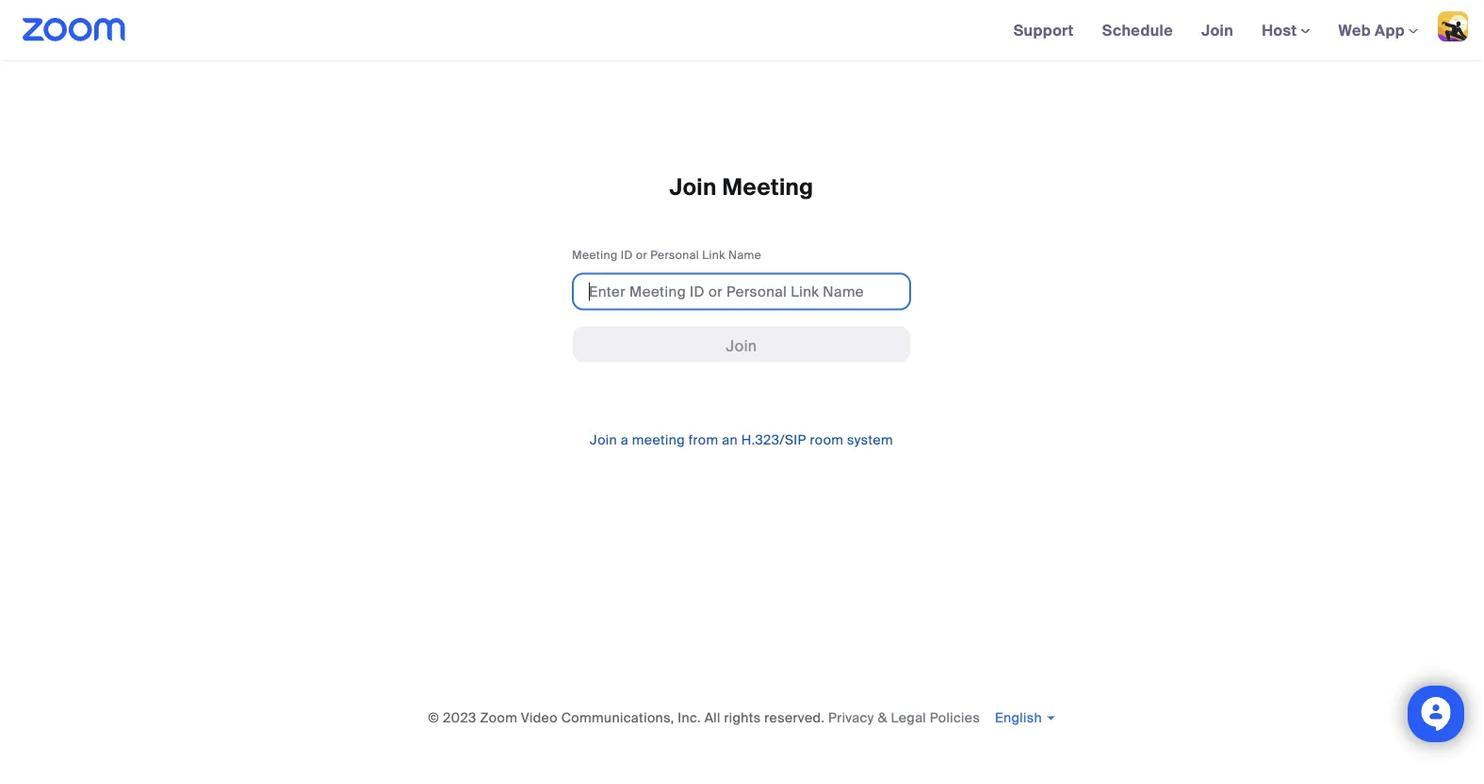 Task type: vqa. For each thing, say whether or not it's contained in the screenshot.
3rd 'right' image from the bottom of the Admin Menu menu
no



Task type: describe. For each thing, give the bounding box(es) containing it.
banner containing support
[[0, 0, 1483, 62]]

&
[[878, 709, 887, 727]]

a
[[621, 432, 629, 449]]

join for join meeting
[[669, 173, 717, 202]]

system
[[847, 432, 893, 449]]

english button
[[995, 709, 1055, 727]]

personal
[[651, 248, 699, 262]]

privacy & legal policies link
[[828, 709, 980, 727]]

policies
[[930, 709, 980, 727]]

all
[[705, 709, 721, 727]]

privacy
[[828, 709, 874, 727]]

profile picture image
[[1438, 11, 1468, 41]]

0 vertical spatial meeting
[[722, 173, 814, 202]]

join a meeting from an h.323/sip room system link
[[590, 432, 893, 449]]

host
[[1262, 20, 1301, 40]]

2023
[[443, 709, 477, 727]]

rights
[[724, 709, 761, 727]]

web app
[[1339, 20, 1405, 40]]

name
[[728, 248, 762, 262]]



Task type: locate. For each thing, give the bounding box(es) containing it.
english
[[995, 709, 1042, 727]]

join for join link at the top right of the page
[[1202, 20, 1234, 40]]

1 vertical spatial meeting
[[572, 248, 618, 262]]

meetings navigation
[[1000, 0, 1483, 62]]

meeting up name
[[722, 173, 814, 202]]

communications,
[[561, 709, 674, 727]]

inc.
[[678, 709, 701, 727]]

an
[[722, 432, 738, 449]]

join for join a meeting from an h.323/sip room system
[[590, 432, 617, 449]]

support
[[1014, 20, 1074, 40]]

meeting
[[722, 173, 814, 202], [572, 248, 618, 262]]

Meeting ID or Personal Link Name text field
[[572, 273, 911, 311]]

© 2023 zoom video communications, inc. all rights reserved. privacy & legal policies
[[428, 709, 980, 727]]

join a meeting from an h.323/sip room system
[[590, 432, 893, 449]]

join down meeting id or personal link name text box
[[726, 336, 757, 356]]

banner
[[0, 0, 1483, 62]]

join meeting
[[669, 173, 814, 202]]

from
[[689, 432, 719, 449]]

zoom logo image
[[23, 18, 126, 41]]

join for join button
[[726, 336, 757, 356]]

web
[[1339, 20, 1371, 40]]

join
[[1202, 20, 1234, 40], [669, 173, 717, 202], [726, 336, 757, 356], [590, 432, 617, 449]]

reserved.
[[765, 709, 825, 727]]

join left 'a' at the bottom left of page
[[590, 432, 617, 449]]

©
[[428, 709, 439, 727]]

join up personal at the top left
[[669, 173, 717, 202]]

meeting id or personal link name
[[572, 248, 762, 262]]

schedule link
[[1088, 0, 1187, 60]]

meeting
[[632, 432, 685, 449]]

join button
[[572, 326, 911, 363]]

support link
[[1000, 0, 1088, 60]]

0 horizontal spatial meeting
[[572, 248, 618, 262]]

id
[[621, 248, 633, 262]]

meeting left id on the left
[[572, 248, 618, 262]]

app
[[1375, 20, 1405, 40]]

link
[[702, 248, 725, 262]]

video
[[521, 709, 558, 727]]

or
[[636, 248, 647, 262]]

host button
[[1262, 20, 1310, 40]]

web app button
[[1339, 20, 1418, 40]]

join inside button
[[726, 336, 757, 356]]

h.323/sip
[[741, 432, 807, 449]]

zoom
[[480, 709, 517, 727]]

join left host
[[1202, 20, 1234, 40]]

join inside meetings navigation
[[1202, 20, 1234, 40]]

1 horizontal spatial meeting
[[722, 173, 814, 202]]

join link
[[1187, 0, 1248, 60]]

room
[[810, 432, 844, 449]]

schedule
[[1102, 20, 1173, 40]]

legal
[[891, 709, 926, 727]]



